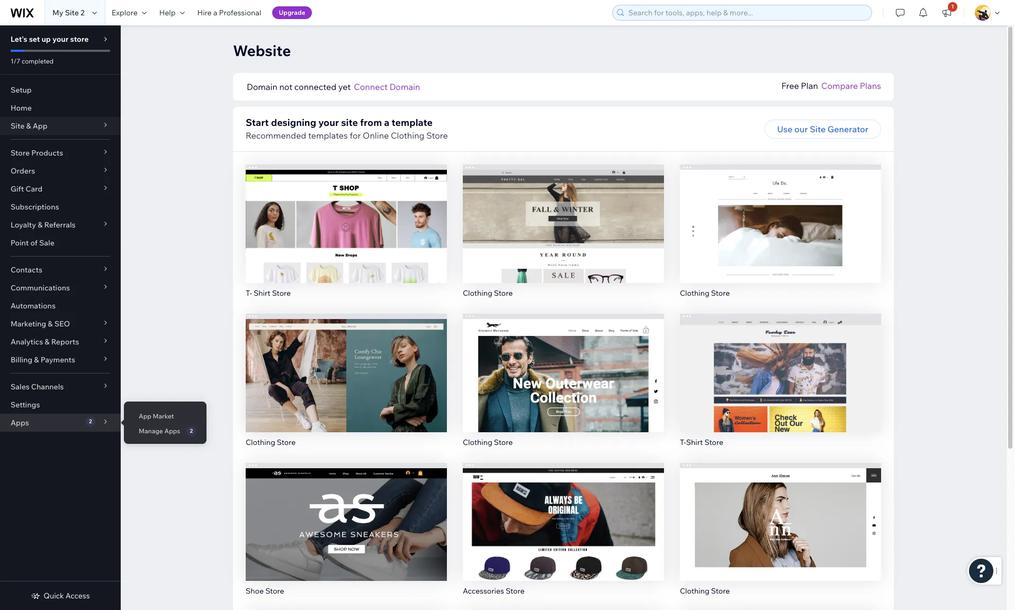 Task type: describe. For each thing, give the bounding box(es) containing it.
template
[[392, 117, 433, 129]]

marketing & seo button
[[0, 315, 121, 333]]

t- for t- shirt store
[[246, 289, 252, 298]]

app market link
[[124, 408, 207, 426]]

yet
[[339, 82, 351, 92]]

settings link
[[0, 396, 121, 414]]

subscriptions
[[11, 202, 59, 212]]

online
[[363, 130, 389, 141]]

compare
[[822, 81, 858, 91]]

setup
[[11, 85, 32, 95]]

sidebar element
[[0, 25, 121, 611]]

sale
[[39, 238, 54, 248]]

hire a professional
[[197, 8, 261, 17]]

point of sale link
[[0, 234, 121, 252]]

site inside button
[[810, 124, 826, 135]]

your inside sidebar element
[[52, 34, 69, 44]]

billing
[[11, 356, 32, 365]]

shirt for t-shirt store
[[687, 438, 703, 447]]

1 horizontal spatial apps
[[165, 428, 180, 436]]

site & app
[[11, 121, 47, 131]]

communications
[[11, 283, 70, 293]]

subscriptions link
[[0, 198, 121, 216]]

completed
[[22, 57, 54, 65]]

your inside start designing your site from a template recommended templates for online clothing store
[[319, 117, 339, 129]]

& for site
[[26, 121, 31, 131]]

sales
[[11, 383, 30, 392]]

hire a professional link
[[191, 0, 268, 25]]

use
[[778, 124, 793, 135]]

store inside popup button
[[11, 148, 30, 158]]

contacts
[[11, 265, 42, 275]]

products
[[31, 148, 63, 158]]

marketing
[[11, 320, 46, 329]]

automations link
[[0, 297, 121, 315]]

marketing & seo
[[11, 320, 70, 329]]

settings
[[11, 401, 40, 410]]

point of sale
[[11, 238, 54, 248]]

gift
[[11, 184, 24, 194]]

communications button
[[0, 279, 121, 297]]

shoe
[[246, 587, 264, 597]]

my
[[52, 8, 63, 17]]

t- for t-shirt store
[[680, 438, 687, 447]]

reports
[[51, 338, 79, 347]]

upgrade button
[[273, 6, 312, 19]]

2 inside sidebar element
[[89, 419, 92, 425]]

1/7
[[11, 57, 20, 65]]

domain not connected yet connect domain
[[247, 82, 420, 92]]

plan
[[801, 81, 819, 91]]

help
[[159, 8, 176, 17]]

sales channels
[[11, 383, 64, 392]]

home
[[11, 103, 32, 113]]

billing & payments button
[[0, 351, 121, 369]]

site
[[341, 117, 358, 129]]

manage apps
[[139, 428, 180, 436]]

free
[[782, 81, 800, 91]]

site & app button
[[0, 117, 121, 135]]

our
[[795, 124, 808, 135]]

start
[[246, 117, 269, 129]]

accessories store
[[463, 587, 525, 597]]

card
[[26, 184, 42, 194]]

t-shirt store
[[680, 438, 724, 447]]

setup link
[[0, 81, 121, 99]]

contacts button
[[0, 261, 121, 279]]

2 domain from the left
[[390, 82, 420, 92]]

orders
[[11, 166, 35, 176]]

shirt for t- shirt store
[[254, 289, 270, 298]]

compare plans button
[[822, 79, 882, 92]]

from
[[360, 117, 382, 129]]

loyalty
[[11, 220, 36, 230]]

orders button
[[0, 162, 121, 180]]

payments
[[41, 356, 75, 365]]

let's set up your store
[[11, 34, 89, 44]]

store products button
[[0, 144, 121, 162]]

channels
[[31, 383, 64, 392]]

loyalty & referrals button
[[0, 216, 121, 234]]



Task type: vqa. For each thing, say whether or not it's contained in the screenshot.
Categories link
no



Task type: locate. For each thing, give the bounding box(es) containing it.
site down the home
[[11, 121, 25, 131]]

0 horizontal spatial 2
[[81, 8, 85, 17]]

0 vertical spatial shirt
[[254, 289, 270, 298]]

apps inside sidebar element
[[11, 419, 29, 428]]

1 vertical spatial app
[[139, 413, 151, 421]]

1 vertical spatial shirt
[[687, 438, 703, 447]]

a inside "link"
[[213, 8, 217, 17]]

templates
[[308, 130, 348, 141]]

hire
[[197, 8, 212, 17]]

a inside start designing your site from a template recommended templates for online clothing store
[[384, 117, 390, 129]]

1/7 completed
[[11, 57, 54, 65]]

set
[[29, 34, 40, 44]]

domain
[[247, 82, 278, 92], [390, 82, 420, 92]]

t- shirt store
[[246, 289, 291, 298]]

use our site generator
[[778, 124, 869, 135]]

app up the manage
[[139, 413, 151, 421]]

store products
[[11, 148, 63, 158]]

1
[[952, 3, 955, 10]]

app market
[[139, 413, 174, 421]]

app inside dropdown button
[[33, 121, 47, 131]]

1 button
[[936, 0, 959, 25]]

app down home link
[[33, 121, 47, 131]]

1 vertical spatial a
[[384, 117, 390, 129]]

domain left the not
[[247, 82, 278, 92]]

edit button
[[324, 206, 369, 225], [542, 206, 586, 225], [759, 206, 803, 225], [324, 355, 369, 374], [542, 355, 586, 374], [759, 355, 803, 374], [324, 505, 369, 524], [542, 505, 586, 524], [759, 505, 803, 524]]

0 vertical spatial 2
[[81, 8, 85, 17]]

of
[[30, 238, 38, 248]]

store
[[70, 34, 89, 44]]

2 down settings link
[[89, 419, 92, 425]]

0 horizontal spatial apps
[[11, 419, 29, 428]]

market
[[153, 413, 174, 421]]

free plan compare plans
[[782, 81, 882, 91]]

a right from
[[384, 117, 390, 129]]

2 vertical spatial 2
[[190, 428, 193, 435]]

sales channels button
[[0, 378, 121, 396]]

Search for tools, apps, help & more... field
[[626, 5, 869, 20]]

1 horizontal spatial t-
[[680, 438, 687, 447]]

domain right connect
[[390, 82, 420, 92]]

explore
[[112, 8, 138, 17]]

& right billing
[[34, 356, 39, 365]]

1 horizontal spatial site
[[65, 8, 79, 17]]

0 horizontal spatial app
[[33, 121, 47, 131]]

& inside loyalty & referrals popup button
[[38, 220, 43, 230]]

& inside site & app dropdown button
[[26, 121, 31, 131]]

analytics & reports
[[11, 338, 79, 347]]

connect
[[354, 82, 388, 92]]

manage
[[139, 428, 163, 436]]

& for analytics
[[45, 338, 50, 347]]

your right up
[[52, 34, 69, 44]]

0 vertical spatial your
[[52, 34, 69, 44]]

your up the templates
[[319, 117, 339, 129]]

2
[[81, 8, 85, 17], [89, 419, 92, 425], [190, 428, 193, 435]]

& inside billing & payments popup button
[[34, 356, 39, 365]]

1 domain from the left
[[247, 82, 278, 92]]

app
[[33, 121, 47, 131], [139, 413, 151, 421]]

0 vertical spatial t-
[[246, 289, 252, 298]]

a right hire
[[213, 8, 217, 17]]

point
[[11, 238, 29, 248]]

my site 2
[[52, 8, 85, 17]]

gift card
[[11, 184, 42, 194]]

& for loyalty
[[38, 220, 43, 230]]

your
[[52, 34, 69, 44], [319, 117, 339, 129]]

& for billing
[[34, 356, 39, 365]]

store inside start designing your site from a template recommended templates for online clothing store
[[427, 130, 448, 141]]

start designing your site from a template recommended templates for online clothing store
[[246, 117, 448, 141]]

& down the home
[[26, 121, 31, 131]]

apps down the app market link
[[165, 428, 180, 436]]

1 horizontal spatial a
[[384, 117, 390, 129]]

0 vertical spatial a
[[213, 8, 217, 17]]

generator
[[828, 124, 869, 135]]

website
[[233, 41, 291, 60]]

up
[[42, 34, 51, 44]]

1 horizontal spatial app
[[139, 413, 151, 421]]

accessories
[[463, 587, 504, 597]]

let's
[[11, 34, 27, 44]]

2 down the app market link
[[190, 428, 193, 435]]

gift card button
[[0, 180, 121, 198]]

upgrade
[[279, 8, 306, 16]]

& inside analytics & reports dropdown button
[[45, 338, 50, 347]]

not
[[279, 82, 293, 92]]

clothing store
[[463, 289, 513, 298], [680, 289, 730, 298], [246, 438, 296, 447], [463, 438, 513, 447], [680, 587, 730, 597]]

quick
[[44, 592, 64, 601]]

home link
[[0, 99, 121, 117]]

& for marketing
[[48, 320, 53, 329]]

quick access button
[[31, 592, 90, 601]]

professional
[[219, 8, 261, 17]]

referrals
[[44, 220, 76, 230]]

2 horizontal spatial 2
[[190, 428, 193, 435]]

1 horizontal spatial shirt
[[687, 438, 703, 447]]

& left reports
[[45, 338, 50, 347]]

0 horizontal spatial t-
[[246, 289, 252, 298]]

0 horizontal spatial shirt
[[254, 289, 270, 298]]

seo
[[54, 320, 70, 329]]

0 horizontal spatial your
[[52, 34, 69, 44]]

& left "seo"
[[48, 320, 53, 329]]

1 horizontal spatial domain
[[390, 82, 420, 92]]

help button
[[153, 0, 191, 25]]

2 right my
[[81, 8, 85, 17]]

clothing inside start designing your site from a template recommended templates for online clothing store
[[391, 130, 425, 141]]

1 horizontal spatial your
[[319, 117, 339, 129]]

access
[[66, 592, 90, 601]]

0 horizontal spatial domain
[[247, 82, 278, 92]]

view button
[[324, 228, 369, 247], [541, 228, 586, 247], [758, 228, 804, 247], [324, 378, 369, 397], [541, 378, 586, 397], [758, 378, 804, 397], [324, 527, 369, 546], [541, 527, 586, 546], [758, 527, 804, 546]]

connected
[[295, 82, 337, 92]]

analytics
[[11, 338, 43, 347]]

analytics & reports button
[[0, 333, 121, 351]]

automations
[[11, 302, 56, 311]]

&
[[26, 121, 31, 131], [38, 220, 43, 230], [48, 320, 53, 329], [45, 338, 50, 347], [34, 356, 39, 365]]

0 horizontal spatial site
[[11, 121, 25, 131]]

0 horizontal spatial a
[[213, 8, 217, 17]]

apps down 'settings'
[[11, 419, 29, 428]]

designing
[[271, 117, 316, 129]]

view
[[337, 233, 356, 243], [554, 233, 574, 243], [771, 233, 791, 243], [337, 382, 356, 392], [554, 382, 574, 392], [771, 382, 791, 392], [337, 531, 356, 542], [554, 531, 574, 542], [771, 531, 791, 542]]

1 horizontal spatial 2
[[89, 419, 92, 425]]

recommended
[[246, 130, 306, 141]]

quick access
[[44, 592, 90, 601]]

& right loyalty
[[38, 220, 43, 230]]

shoe store
[[246, 587, 284, 597]]

2 horizontal spatial site
[[810, 124, 826, 135]]

1 vertical spatial your
[[319, 117, 339, 129]]

billing & payments
[[11, 356, 75, 365]]

for
[[350, 130, 361, 141]]

site right my
[[65, 8, 79, 17]]

loyalty & referrals
[[11, 220, 76, 230]]

plans
[[860, 81, 882, 91]]

site right "our"
[[810, 124, 826, 135]]

& inside marketing & seo dropdown button
[[48, 320, 53, 329]]

0 vertical spatial app
[[33, 121, 47, 131]]

use our site generator button
[[765, 120, 882, 139]]

site inside dropdown button
[[11, 121, 25, 131]]

1 vertical spatial t-
[[680, 438, 687, 447]]

1 vertical spatial 2
[[89, 419, 92, 425]]



